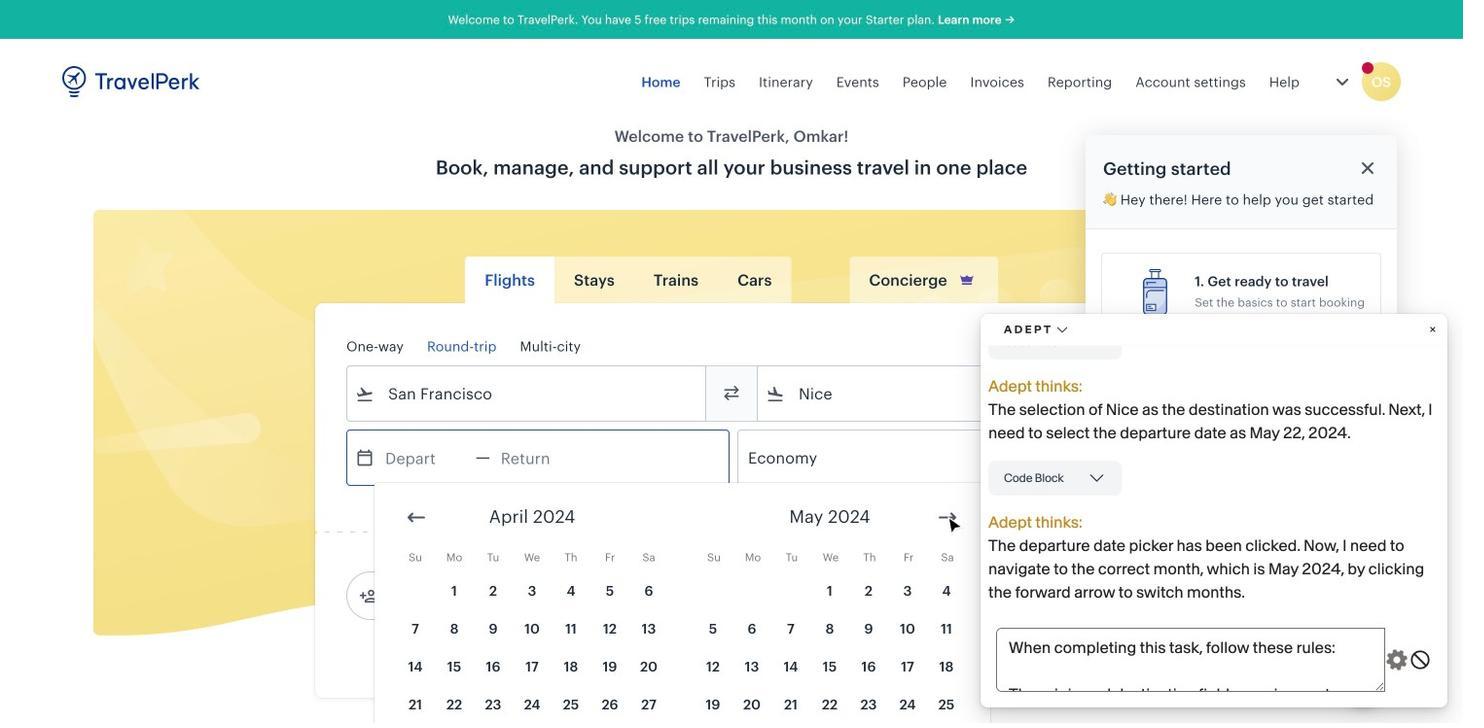Task type: describe. For each thing, give the bounding box(es) containing it.
Return text field
[[490, 431, 591, 486]]

To search field
[[785, 379, 1091, 410]]

Add first traveler search field
[[379, 581, 581, 612]]

From search field
[[375, 379, 680, 410]]

calendar application
[[375, 484, 1463, 724]]

Depart text field
[[375, 431, 476, 486]]



Task type: locate. For each thing, give the bounding box(es) containing it.
move forward to switch to the next month. image
[[936, 506, 959, 530]]

move backward to switch to the previous month. image
[[405, 506, 428, 530]]



Task type: vqa. For each thing, say whether or not it's contained in the screenshot.
CHOOSE TUESDAY, APRIL 9, 2024 AS YOUR CHECK-OUT DATE. IT'S AVAILABLE. icon
no



